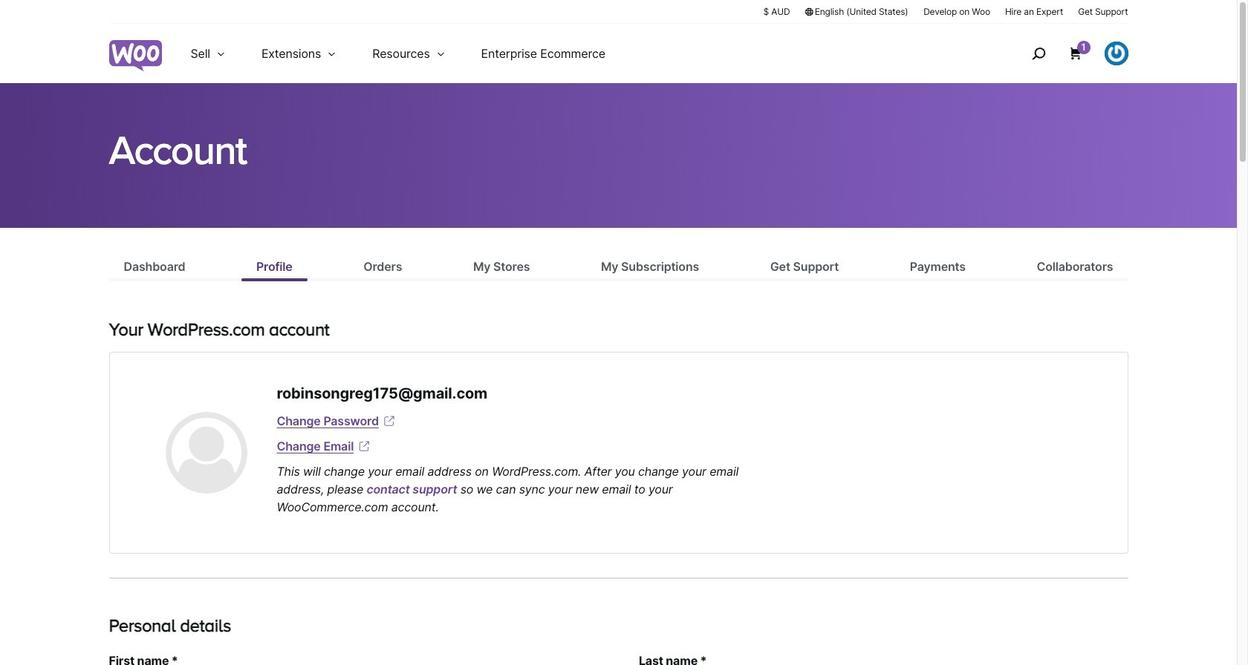 Task type: locate. For each thing, give the bounding box(es) containing it.
open account menu image
[[1105, 42, 1129, 65]]

external link image
[[382, 414, 397, 429]]

gravatar image image
[[165, 412, 247, 494]]

external link image
[[357, 439, 372, 454]]

search image
[[1027, 42, 1051, 65]]



Task type: describe. For each thing, give the bounding box(es) containing it.
service navigation menu element
[[1000, 29, 1129, 78]]



